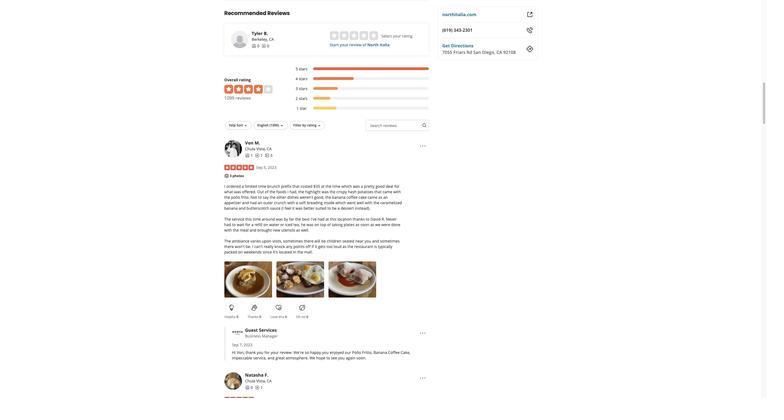 Task type: vqa. For each thing, say whether or not it's contained in the screenshot.
the Safety
no



Task type: locate. For each thing, give the bounding box(es) containing it.
2 horizontal spatial had
[[318, 217, 325, 222]]

1 vertical spatial 16 review v2 image
[[255, 154, 260, 158]]

you up service,
[[257, 351, 264, 356]]

and down appetizer
[[239, 206, 246, 211]]

had down not
[[250, 201, 257, 206]]

love
[[271, 315, 278, 320]]

vista, for f.
[[257, 379, 266, 384]]

3 (0 reactions) element from the left
[[285, 315, 287, 320]]

16 review v2 image
[[262, 44, 266, 48], [255, 154, 260, 158], [255, 386, 260, 391]]

stars
[[299, 66, 308, 72], [299, 76, 308, 81], [299, 86, 308, 91], [299, 96, 308, 101]]

banana down crispy
[[332, 195, 346, 200]]

pollo
[[353, 351, 361, 356]]

(0 reactions) element for love this 0
[[285, 315, 287, 320]]

16 chevron down v2 image right (1096)
[[280, 124, 284, 128]]

stars down 4 stars
[[299, 86, 308, 91]]

banana down appetizer
[[225, 206, 238, 211]]

sep
[[256, 165, 263, 170], [232, 343, 239, 348]]

to inside sep 7, 2023 hi von, thank you for your review. we're so happy you enjoyed our pollo fritto, banana coffee cake, impeccable service, and great atmosphere. we hope to see you again soon.
[[327, 356, 330, 361]]

and inside the ambiance varies upon visits, sometimes there will be children seated near you and sometimes there won't be. i can't really knock any points off if it gets too loud as the restaurant is typically packed on weekends since it's located in the mall.
[[373, 239, 379, 244]]

for inside the service this time around was by far the best i've had at this location thanks to david r. never had to wait for a refill on water or iced tea, he was on top of taking plates as soon as we were done with the meal and brought new utensils as well.
[[245, 223, 251, 228]]

0 horizontal spatial that
[[293, 184, 300, 189]]

for inside sep 7, 2023 hi von, thank you for your review. we're so happy you enjoyed our pollo fritto, banana coffee cake, impeccable service, and great atmosphere. we hope to see you again soon.
[[265, 351, 270, 356]]

2 (0 reactions) element from the left
[[260, 315, 262, 320]]

1 vertical spatial banana
[[225, 206, 238, 211]]

your right select
[[393, 33, 402, 39]]

reviews
[[236, 95, 251, 101], [384, 123, 397, 128]]

0 vertical spatial banana
[[332, 195, 346, 200]]

1 vertical spatial friends element
[[245, 153, 253, 159]]

you up hope
[[322, 351, 329, 356]]

done
[[392, 223, 401, 228]]

2 stars from the top
[[299, 76, 308, 81]]

since
[[263, 250, 272, 255]]

by right filter
[[303, 123, 307, 128]]

None radio
[[360, 31, 369, 40], [370, 31, 378, 40], [360, 31, 369, 40], [370, 31, 378, 40]]

3 for 3 stars
[[296, 86, 298, 91]]

ambiance
[[232, 239, 250, 244]]

that down good
[[375, 190, 382, 195]]

0 horizontal spatial rating
[[239, 77, 251, 83]]

a left refill at the bottom left
[[252, 223, 254, 228]]

crunch
[[274, 201, 287, 206]]

chula inside von m. chula vista, ca
[[245, 146, 256, 152]]

1
[[297, 106, 299, 111], [251, 153, 253, 158], [261, 153, 263, 158], [261, 386, 263, 391]]

the inside the service this time around was by far the best i've had at this location thanks to david r. never had to wait for a refill on water or iced tea, he was on top of taking plates as soon as we were done with the meal and brought new utensils as well.
[[225, 217, 231, 222]]

reviews for 1099 reviews
[[236, 95, 251, 101]]

1 star
[[297, 106, 307, 111]]

3 inside photos element
[[271, 153, 273, 158]]

0 horizontal spatial your
[[271, 351, 279, 356]]

2 horizontal spatial your
[[393, 33, 402, 39]]

3 down 4
[[296, 86, 298, 91]]

was
[[353, 184, 360, 189], [234, 190, 241, 195], [322, 190, 329, 195], [296, 206, 303, 211], [276, 217, 283, 222], [307, 223, 314, 228]]

  text field inside recommended reviews element
[[366, 120, 429, 131]]

1 (0 reactions) element from the left
[[237, 315, 239, 320]]

ca right berkeley, at the top left
[[269, 37, 274, 42]]

thank
[[246, 351, 256, 356]]

vista, down natasha f. "link"
[[257, 379, 266, 384]]

1 for friends element containing 1
[[251, 153, 253, 158]]

i've
[[311, 217, 317, 222]]

1 vertical spatial of
[[265, 190, 269, 195]]

we're
[[294, 351, 304, 356]]

1 stars from the top
[[299, 66, 308, 72]]

i up what
[[225, 184, 226, 189]]

0 vertical spatial there
[[304, 239, 314, 244]]

1 vertical spatial menu image
[[420, 331, 427, 337]]

better
[[304, 206, 315, 211]]

None radio
[[330, 31, 339, 40], [340, 31, 349, 40], [350, 31, 359, 40], [330, 31, 339, 40], [340, 31, 349, 40], [350, 31, 359, 40]]

0 horizontal spatial for
[[245, 223, 251, 228]]

1 vertical spatial it
[[315, 244, 317, 250]]

natasha
[[245, 373, 264, 379]]

menu image
[[420, 143, 427, 149], [420, 331, 427, 337]]

1 horizontal spatial 3
[[271, 153, 273, 158]]

time
[[259, 184, 267, 189], [333, 184, 341, 189], [253, 217, 261, 222]]

1 vertical spatial that
[[375, 190, 382, 195]]

chula inside natasha f. chula vista, ca
[[245, 379, 256, 384]]

manager
[[262, 334, 278, 339]]

1 horizontal spatial your
[[340, 42, 349, 47]]

5 star rating image up photos
[[225, 165, 254, 171]]

your for select
[[393, 33, 402, 39]]

an up butterscotch on the left of page
[[258, 201, 263, 206]]

for up meal
[[245, 223, 251, 228]]

0 vertical spatial 16 friends v2 image
[[252, 44, 256, 48]]

the
[[225, 217, 231, 222], [225, 239, 231, 244]]

1 vertical spatial for
[[245, 223, 251, 228]]

with down deal
[[394, 190, 401, 195]]

1 vertical spatial rating
[[239, 77, 251, 83]]

highlight
[[305, 190, 321, 195]]

1 16 chevron down v2 image from the left
[[280, 124, 284, 128]]

as inside i ordered a limited time brunch prefix that costed $35 at the time which was a pretty good deal for what was offered. out of the foods i had, the highlight was the crispy hash potatoes that came with the pollo frito. not to say the other dishes weren't good, the banana coffee cake came as an appetizer and had an outer crunch with a soft breading inside which went well with the caramelized banana and butterscotch sauce (i feel it was better suited to be a dessert instead).
[[379, 195, 383, 200]]

visits,
[[273, 239, 282, 244]]

1 horizontal spatial sep
[[256, 165, 263, 170]]

be down the inside
[[332, 206, 337, 211]]

16 friends v2 image
[[245, 154, 250, 158]]

1 horizontal spatial of
[[328, 223, 331, 228]]

3 stars
[[296, 86, 308, 91]]

rating up 4 star rating image
[[239, 77, 251, 83]]

oh
[[296, 315, 301, 320]]

0 horizontal spatial 3
[[230, 174, 232, 179]]

  text field
[[366, 120, 429, 131]]

0 vertical spatial friends element
[[252, 43, 260, 49]]

filter reviews by 5 stars rating element
[[290, 66, 429, 72]]

reviews element down berkeley, at the top left
[[262, 43, 269, 49]]

1 vertical spatial an
[[258, 201, 263, 206]]

1 horizontal spatial reviews
[[384, 123, 397, 128]]

ca
[[269, 37, 274, 42], [497, 49, 503, 55], [267, 146, 272, 152], [267, 379, 272, 384]]

the up weren't
[[299, 190, 304, 195]]

0 horizontal spatial on
[[238, 250, 243, 255]]

the for the ambiance varies upon visits, sometimes there will be children seated near you and sometimes there won't be. i can't really knock any points off if it gets too loud as the restaurant is typically packed on weekends since it's located in the mall.
[[225, 239, 231, 244]]

location
[[338, 217, 352, 222]]

(0 reactions) element for helpful 0
[[237, 315, 239, 320]]

near
[[356, 239, 364, 244]]

our
[[345, 351, 352, 356]]

vista, down m.
[[257, 146, 266, 152]]

1 horizontal spatial 16 friends v2 image
[[252, 44, 256, 48]]

1 horizontal spatial had
[[250, 201, 257, 206]]

good,
[[315, 195, 325, 200]]

that up had,
[[293, 184, 300, 189]]

0 vertical spatial reviews
[[236, 95, 251, 101]]

0 horizontal spatial it
[[293, 206, 295, 211]]

filter reviews by 1 star rating element
[[290, 106, 429, 111]]

i left had,
[[288, 190, 289, 195]]

friends element containing 1
[[245, 153, 253, 159]]

m.
[[255, 140, 260, 146]]

(0 reactions) element right love
[[285, 315, 287, 320]]

2301
[[463, 27, 473, 33]]

stars for 3 stars
[[299, 86, 308, 91]]

chula for natasha
[[245, 379, 256, 384]]

1 horizontal spatial came
[[383, 190, 393, 195]]

the inside the ambiance varies upon visits, sometimes there will be children seated near you and sometimes there won't be. i can't really knock any points off if it gets too loud as the restaurant is typically packed on weekends since it's located in the mall.
[[225, 239, 231, 244]]

16 friends v2 image down natasha
[[245, 386, 250, 391]]

a left the limited
[[242, 184, 244, 189]]

was down i've
[[307, 223, 314, 228]]

0 vertical spatial of
[[363, 42, 367, 47]]

2 vertical spatial for
[[265, 351, 270, 356]]

vista, inside natasha f. chula vista, ca
[[257, 379, 266, 384]]

16 friends v2 image
[[252, 44, 256, 48], [245, 386, 250, 391]]

north
[[368, 42, 379, 47]]

(1096)
[[270, 123, 279, 128]]

2 horizontal spatial 3
[[296, 86, 298, 91]]

2 vista, from the top
[[257, 379, 266, 384]]

0 vertical spatial be
[[332, 206, 337, 211]]

photos element
[[265, 153, 273, 159]]

16 review v2 image for tyler
[[262, 44, 266, 48]]

1 vertical spatial chula
[[245, 379, 256, 384]]

it inside the ambiance varies upon visits, sometimes there will be children seated near you and sometimes there won't be. i can't really knock any points off if it gets too loud as the restaurant is typically packed on weekends since it's located in the mall.
[[315, 244, 317, 250]]

had left the wait
[[225, 223, 231, 228]]

loud
[[334, 244, 342, 250]]

2 horizontal spatial this
[[330, 217, 337, 222]]

1 horizontal spatial be
[[332, 206, 337, 211]]

in
[[293, 250, 297, 255]]

the down what
[[225, 195, 230, 200]]

filter reviews by 3 stars rating element
[[290, 86, 429, 92]]

be inside i ordered a limited time brunch prefix that costed $35 at the time which was a pretty good deal for what was offered. out of the foods i had, the highlight was the crispy hash potatoes that came with the pollo frito. not to say the other dishes weren't good, the banana coffee cake came as an appetizer and had an outer crunch with a soft breading inside which went well with the caramelized banana and butterscotch sauce (i feel it was better suited to be a dessert instead).
[[332, 206, 337, 211]]

it right if
[[315, 244, 317, 250]]

1 vertical spatial 16 friends v2 image
[[245, 386, 250, 391]]

at inside i ordered a limited time brunch prefix that costed $35 at the time which was a pretty good deal for what was offered. out of the foods i had, the highlight was the crispy hash potatoes that came with the pollo frito. not to say the other dishes weren't good, the banana coffee cake came as an appetizer and had an outer crunch with a soft breading inside which went well with the caramelized banana and butterscotch sauce (i feel it was better suited to be a dessert instead).
[[321, 184, 325, 189]]

business
[[245, 334, 261, 339]]

to up the 'soon'
[[366, 217, 370, 222]]

1 vista, from the top
[[257, 146, 266, 152]]

16 chevron down v2 image for filter by rating
[[317, 124, 322, 128]]

1 horizontal spatial for
[[265, 351, 270, 356]]

which up crispy
[[342, 184, 352, 189]]

1 horizontal spatial at
[[326, 217, 329, 222]]

your for start
[[340, 42, 349, 47]]

0 vertical spatial 3
[[296, 86, 298, 91]]

typically
[[378, 244, 393, 250]]

rating inside dropdown button
[[307, 123, 317, 128]]

1 horizontal spatial it
[[315, 244, 317, 250]]

and up is
[[373, 239, 379, 244]]

0
[[257, 43, 260, 49], [267, 43, 269, 49], [237, 315, 239, 320], [260, 315, 262, 320], [285, 315, 287, 320], [307, 315, 309, 320], [251, 386, 253, 391]]

natasha f. chula vista, ca
[[245, 373, 272, 384]]

friends element
[[252, 43, 260, 49], [245, 153, 253, 159], [245, 386, 253, 391]]

2 vertical spatial 16 review v2 image
[[255, 386, 260, 391]]

the up the inside
[[326, 195, 331, 200]]

of inside the service this time around was by far the best i've had at this location thanks to david r. never had to wait for a refill on water or iced tea, he was on top of taking plates as soon as we were done with the meal and brought new utensils as well.
[[328, 223, 331, 228]]

1 sometimes from the left
[[283, 239, 303, 244]]

soon.
[[357, 356, 367, 361]]

menu image for hi von, thank you for your review. we're so happy you enjoyed our pollo fritto, banana coffee cake, impeccable service, and great atmosphere. we hope to see you again soon.
[[420, 331, 427, 337]]

at right $35
[[321, 184, 325, 189]]

1 menu image from the top
[[420, 143, 427, 149]]

4 stars from the top
[[299, 96, 308, 101]]

1 horizontal spatial sometimes
[[380, 239, 400, 244]]

this up taking
[[330, 217, 337, 222]]

vista, inside von m. chula vista, ca
[[257, 146, 266, 152]]

0 vertical spatial menu image
[[420, 143, 427, 149]]

von,
[[237, 351, 245, 356]]

0 vertical spatial at
[[321, 184, 325, 189]]

star
[[300, 106, 307, 111]]

utensils
[[282, 228, 295, 233]]

1 horizontal spatial 16 chevron down v2 image
[[317, 124, 322, 128]]

coffee
[[388, 351, 400, 356]]

0 vertical spatial chula
[[245, 146, 256, 152]]

there up packed
[[225, 244, 234, 250]]

sep for sep 5, 2023
[[256, 165, 263, 170]]

1 horizontal spatial by
[[303, 123, 307, 128]]

an up 'caramelized'
[[384, 195, 388, 200]]

16 chevron down v2 image inside filter by rating dropdown button
[[317, 124, 322, 128]]

stars right 5
[[299, 66, 308, 72]]

potatoes
[[358, 190, 374, 195]]

vista,
[[257, 146, 266, 152], [257, 379, 266, 384]]

and inside sep 7, 2023 hi von, thank you for your review. we're so happy you enjoyed our pollo fritto, banana coffee cake, impeccable service, and great atmosphere. we hope to see you again soon.
[[268, 356, 275, 361]]

ca up photos element at the left
[[267, 146, 272, 152]]

1 horizontal spatial rating
[[307, 123, 317, 128]]

0 horizontal spatial of
[[265, 190, 269, 195]]

instead).
[[355, 206, 371, 211]]

good
[[376, 184, 385, 189]]

1 down natasha f. chula vista, ca
[[261, 386, 263, 391]]

of right top
[[328, 223, 331, 228]]

there up off
[[304, 239, 314, 244]]

overall
[[225, 77, 238, 83]]

if
[[312, 244, 314, 250]]

at up top
[[326, 217, 329, 222]]

as down seated
[[343, 244, 347, 250]]

of left north
[[363, 42, 367, 47]]

2023 for 7,
[[244, 343, 253, 348]]

1 for f. reviews element
[[261, 386, 263, 391]]

a left soft
[[296, 201, 298, 206]]

2 5 star rating image from the top
[[225, 398, 254, 399]]

0 horizontal spatial i
[[225, 184, 226, 189]]

0 horizontal spatial sometimes
[[283, 239, 303, 244]]

(no rating) image
[[330, 31, 378, 40]]

1 vertical spatial reviews
[[384, 123, 397, 128]]

3 stars from the top
[[299, 86, 308, 91]]

4
[[296, 76, 298, 81]]

friends element down berkeley, at the top left
[[252, 43, 260, 49]]

0 vertical spatial sep
[[256, 165, 263, 170]]

2 16 chevron down v2 image from the left
[[317, 124, 322, 128]]

meal
[[240, 228, 249, 233]]

1 vertical spatial 3
[[271, 153, 273, 158]]

your right start
[[340, 42, 349, 47]]

helpful 0
[[225, 315, 239, 320]]

0 horizontal spatial had
[[225, 223, 231, 228]]

sep left 5,
[[256, 165, 263, 170]]

banana
[[332, 195, 346, 200], [225, 206, 238, 211]]

16 chevron down v2 image
[[280, 124, 284, 128], [317, 124, 322, 128]]

0 horizontal spatial 16 friends v2 image
[[245, 386, 250, 391]]

0 vertical spatial vista,
[[257, 146, 266, 152]]

this right love
[[279, 315, 284, 320]]

1 for m. reviews element
[[261, 153, 263, 158]]

filter reviews by 2 stars rating element
[[290, 96, 429, 101]]

reviews right search
[[384, 123, 397, 128]]

went
[[347, 201, 356, 206]]

on down i've
[[315, 223, 320, 228]]

0 vertical spatial it
[[293, 206, 295, 211]]

chula down von
[[245, 146, 256, 152]]

yelp sort
[[229, 123, 243, 128]]

stars for 2 stars
[[299, 96, 308, 101]]

this
[[246, 217, 252, 222], [330, 217, 337, 222], [279, 315, 284, 320]]

5 star rating image down "photo of natasha f."
[[225, 398, 254, 399]]

1 horizontal spatial there
[[304, 239, 314, 244]]

1 chula from the top
[[245, 146, 256, 152]]

taking
[[332, 223, 343, 228]]

wait
[[237, 223, 244, 228]]

soft
[[299, 201, 306, 206]]

reviews element containing 0
[[262, 43, 269, 49]]

16 friends v2 image down berkeley, at the top left
[[252, 44, 256, 48]]

was down soft
[[296, 206, 303, 211]]

service
[[232, 217, 245, 222]]

start your review of north italia
[[330, 42, 390, 47]]

1 horizontal spatial an
[[384, 195, 388, 200]]

by left far at the left
[[284, 217, 288, 222]]

the service this time around was by far the best i've had at this location thanks to david r. never had to wait for a refill on water or iced tea, he was on top of taking plates as soon as we were done with the meal and brought new utensils as well.
[[225, 217, 401, 233]]

1 vertical spatial i
[[288, 190, 289, 195]]

1 inside friends element
[[251, 153, 253, 158]]

1 vertical spatial there
[[225, 244, 234, 250]]

(0 reactions) element right the helpful
[[237, 315, 239, 320]]

2 vertical spatial rating
[[307, 123, 317, 128]]

1 5 star rating image from the top
[[225, 165, 254, 171]]

reviews element down natasha f. chula vista, ca
[[255, 386, 263, 391]]

0 horizontal spatial be
[[322, 239, 326, 244]]

stars right 2
[[299, 96, 308, 101]]

0 horizontal spatial sep
[[232, 343, 239, 348]]

reviews element
[[262, 43, 269, 49], [255, 153, 263, 159], [255, 386, 263, 391]]

0 vertical spatial your
[[393, 33, 402, 39]]

7,
[[240, 343, 243, 348]]

top
[[321, 223, 327, 228]]

was up or
[[276, 217, 283, 222]]

16 chevron down v2 image right filter by rating
[[317, 124, 322, 128]]

(0 reactions) element
[[237, 315, 239, 320], [260, 315, 262, 320], [285, 315, 287, 320], [307, 315, 309, 320]]

friends element for natasha f.
[[245, 386, 253, 391]]

weren't
[[300, 195, 314, 200]]

16 review v2 image left 16 photos v2
[[255, 154, 260, 158]]

sometimes up any
[[283, 239, 303, 244]]

2 horizontal spatial for
[[395, 184, 400, 189]]

the left service
[[225, 217, 231, 222]]

a left the dessert
[[338, 206, 340, 211]]

and left "great"
[[268, 356, 275, 361]]

3
[[296, 86, 298, 91], [271, 153, 273, 158], [230, 174, 232, 179]]

rating right select
[[403, 33, 413, 39]]

i inside the ambiance varies upon visits, sometimes there will be children seated near you and sometimes there won't be. i can't really knock any points off if it gets too loud as the restaurant is typically packed on weekends since it's located in the mall.
[[252, 244, 254, 250]]

reviews element left 16 photos v2
[[255, 153, 263, 159]]

thanks 0
[[248, 315, 262, 320]]

with down service
[[225, 228, 232, 233]]

which up the dessert
[[336, 201, 346, 206]]

friars
[[454, 49, 466, 55]]

1 vertical spatial your
[[340, 42, 349, 47]]

located
[[279, 250, 292, 255]]

and inside the service this time around was by far the best i've had at this location thanks to david r. never had to wait for a refill on water or iced tea, he was on top of taking plates as soon as we were done with the meal and brought new utensils as well.
[[250, 228, 257, 233]]

1 the from the top
[[225, 217, 231, 222]]

1 vertical spatial be
[[322, 239, 326, 244]]

0 vertical spatial for
[[395, 184, 400, 189]]

2 vertical spatial i
[[252, 244, 254, 250]]

other
[[277, 195, 287, 200]]

you
[[365, 239, 372, 244], [257, 351, 264, 356], [322, 351, 329, 356], [339, 356, 345, 361]]

sep inside sep 7, 2023 hi von, thank you for your review. we're so happy you enjoyed our pollo fritto, banana coffee cake, impeccable service, and great atmosphere. we hope to see you again soon.
[[232, 343, 239, 348]]

5 star rating image
[[225, 165, 254, 171], [225, 398, 254, 399]]

2 vertical spatial 3
[[230, 174, 232, 179]]

to left see
[[327, 356, 330, 361]]

2 vertical spatial reviews element
[[255, 386, 263, 391]]

16 review v2 image for von
[[255, 154, 260, 158]]

you up restaurant
[[365, 239, 372, 244]]

friends element down natasha f. chula vista, ca
[[245, 386, 253, 391]]

and down refill at the bottom left
[[250, 228, 257, 233]]

1 vertical spatial 2023
[[244, 343, 253, 348]]

1 horizontal spatial i
[[252, 244, 254, 250]]

came down potatoes
[[368, 195, 378, 200]]

1 vertical spatial vista,
[[257, 379, 266, 384]]

1 vertical spatial reviews element
[[255, 153, 263, 159]]

2 the from the top
[[225, 239, 231, 244]]

inside
[[324, 201, 335, 206]]

1 vertical spatial sep
[[232, 343, 239, 348]]

0 horizontal spatial 16 chevron down v2 image
[[280, 124, 284, 128]]

16 chevron down v2 image inside english (1096) dropdown button
[[280, 124, 284, 128]]

for right deal
[[395, 184, 400, 189]]

(0 reactions) element for thanks 0
[[260, 315, 262, 320]]

as down good
[[379, 195, 383, 200]]

2 menu image from the top
[[420, 331, 427, 337]]

1 horizontal spatial that
[[375, 190, 382, 195]]

0 vertical spatial the
[[225, 217, 231, 222]]

0 vertical spatial had
[[250, 201, 257, 206]]

16 review v2 image down berkeley, at the top left
[[262, 44, 266, 48]]

0 horizontal spatial an
[[258, 201, 263, 206]]

16 camera v2 image
[[225, 174, 229, 178]]

butterscotch
[[247, 206, 269, 211]]

2023 inside sep 7, 2023 hi von, thank you for your review. we're so happy you enjoyed our pollo fritto, banana coffee cake, impeccable service, and great atmosphere. we hope to see you again soon.
[[244, 343, 253, 348]]

4 (0 reactions) element from the left
[[307, 315, 309, 320]]

search
[[371, 123, 383, 128]]

by inside the service this time around was by far the best i've had at this location thanks to david r. never had to wait for a refill on water or iced tea, he was on top of taking plates as soon as we were done with the meal and brought new utensils as well.
[[284, 217, 288, 222]]

gets
[[318, 244, 326, 250]]

be up gets
[[322, 239, 326, 244]]

0 vertical spatial 5 star rating image
[[225, 165, 254, 171]]

2 chula from the top
[[245, 379, 256, 384]]

sometimes up typically
[[380, 239, 400, 244]]

3 photos
[[230, 174, 244, 179]]



Task type: describe. For each thing, give the bounding box(es) containing it.
92108
[[504, 49, 516, 55]]

16 friends v2 image for natasha
[[245, 386, 250, 391]]

really
[[264, 244, 274, 250]]

(0 reactions) element for oh no 0
[[307, 315, 309, 320]]

any
[[286, 244, 293, 250]]

brought
[[258, 228, 272, 233]]

1 vertical spatial came
[[368, 195, 378, 200]]

2 stars
[[296, 96, 308, 101]]

1 vertical spatial had
[[318, 217, 325, 222]]

breading
[[307, 201, 323, 206]]

points
[[294, 244, 305, 250]]

as left the 'we'
[[371, 223, 375, 228]]

the down seated
[[348, 244, 354, 250]]

review
[[350, 42, 362, 47]]

northitalia.com
[[443, 12, 477, 18]]

16 review v2 image for natasha
[[255, 386, 260, 391]]

7055
[[443, 49, 453, 55]]

were
[[382, 223, 391, 228]]

the left crispy
[[330, 190, 336, 195]]

16 chevron down v2 image for english (1096)
[[280, 124, 284, 128]]

0 horizontal spatial there
[[225, 244, 234, 250]]

ordered
[[227, 184, 241, 189]]

as inside the ambiance varies upon visits, sometimes there will be children seated near you and sometimes there won't be. i can't really knock any points off if it gets too loud as the restaurant is typically packed on weekends since it's located in the mall.
[[343, 244, 347, 250]]

crispy
[[337, 190, 347, 195]]

rating for filter by rating
[[307, 123, 317, 128]]

out
[[257, 190, 264, 195]]

ca inside von m. chula vista, ca
[[267, 146, 272, 152]]

r.
[[382, 217, 385, 222]]

off
[[306, 244, 311, 250]]

the right say
[[270, 195, 276, 200]]

pretty
[[364, 184, 375, 189]]

search image
[[423, 123, 427, 128]]

outer
[[264, 201, 273, 206]]

menu image
[[420, 376, 427, 382]]

english
[[258, 123, 269, 128]]

services
[[259, 328, 277, 334]]

photos
[[233, 174, 244, 179]]

was up good,
[[322, 190, 329, 195]]

24 external link v2 image
[[527, 11, 534, 18]]

around
[[262, 217, 275, 222]]

reviews
[[268, 9, 290, 17]]

can't
[[255, 244, 263, 250]]

sep for sep 7, 2023 hi von, thank you for your review. we're so happy you enjoyed our pollo fritto, banana coffee cake, impeccable service, and great atmosphere. we hope to see you again soon.
[[232, 343, 239, 348]]

1 vertical spatial which
[[336, 201, 346, 206]]

stars for 4 stars
[[299, 76, 308, 81]]

filter reviews by 4 stars rating element
[[290, 76, 429, 82]]

time up out in the top left of the page
[[259, 184, 267, 189]]

far
[[289, 217, 294, 222]]

dessert
[[341, 206, 354, 211]]

1 left star at the left top of page
[[297, 106, 299, 111]]

the left 'caramelized'
[[374, 201, 380, 206]]

brunch
[[268, 184, 280, 189]]

stars for 5 stars
[[299, 66, 308, 72]]

english (1096)
[[258, 123, 279, 128]]

recommended reviews element
[[207, 0, 447, 399]]

ca inside natasha f. chula vista, ca
[[267, 379, 272, 384]]

2 vertical spatial had
[[225, 223, 231, 228]]

diego,
[[483, 49, 496, 55]]

be inside the ambiance varies upon visits, sometimes there will be children seated near you and sometimes there won't be. i can't really knock any points off if it gets too loud as the restaurant is typically packed on weekends since it's located in the mall.
[[322, 239, 326, 244]]

friends element for tyler b.
[[252, 43, 260, 49]]

the up 'tea,'
[[295, 217, 301, 222]]

with up instead). at the bottom left of the page
[[365, 201, 373, 206]]

reviews element for f.
[[255, 386, 263, 391]]

as down the "thanks"
[[356, 223, 360, 228]]

get directions link
[[443, 43, 474, 49]]

caramelized
[[381, 201, 402, 206]]

0 horizontal spatial this
[[246, 217, 252, 222]]

menu image for sep 5, 2023
[[420, 143, 427, 149]]

filter by rating button
[[290, 121, 325, 130]]

rating for select your rating
[[403, 33, 413, 39]]

knock
[[275, 244, 285, 250]]

restaurant
[[355, 244, 374, 250]]

reviews element for b.
[[262, 43, 269, 49]]

get directions 7055 friars rd san diego, ca 92108
[[443, 43, 516, 55]]

children
[[327, 239, 342, 244]]

your inside sep 7, 2023 hi von, thank you for your review. we're so happy you enjoyed our pollo fritto, banana coffee cake, impeccable service, and great atmosphere. we hope to see you again soon.
[[271, 351, 279, 356]]

you inside the ambiance varies upon visits, sometimes there will be children seated near you and sometimes there won't be. i can't really knock any points off if it gets too loud as the restaurant is typically packed on weekends since it's located in the mall.
[[365, 239, 372, 244]]

b.
[[264, 30, 268, 36]]

von
[[245, 140, 254, 146]]

start
[[330, 42, 339, 47]]

water
[[269, 223, 280, 228]]

fritto,
[[362, 351, 373, 356]]

david
[[371, 217, 381, 222]]

you down 'enjoyed'
[[339, 356, 345, 361]]

4 stars
[[296, 76, 308, 81]]

review.
[[280, 351, 293, 356]]

16 friends v2 image for tyler
[[252, 44, 256, 48]]

vista, for m.
[[257, 146, 266, 152]]

2 horizontal spatial i
[[288, 190, 289, 195]]

ca inside the get directions 7055 friars rd san diego, ca 92108
[[497, 49, 503, 55]]

and down frito. at the left
[[242, 201, 249, 206]]

photo of tyler b. image
[[231, 31, 249, 48]]

1 horizontal spatial this
[[279, 315, 284, 320]]

24 directions v2 image
[[527, 46, 534, 52]]

3 for 3
[[271, 153, 273, 158]]

hi
[[232, 351, 236, 356]]

rating element
[[330, 31, 378, 40]]

friends element for von m.
[[245, 153, 253, 159]]

reviews for search reviews
[[384, 123, 397, 128]]

to left the wait
[[232, 223, 236, 228]]

16 chevron down v2 image
[[244, 124, 248, 128]]

time up crispy
[[333, 184, 341, 189]]

san
[[474, 49, 482, 55]]

16 photos v2 image
[[265, 154, 269, 158]]

1 horizontal spatial banana
[[332, 195, 346, 200]]

time inside the service this time around was by far the best i've had at this location thanks to david r. never had to wait for a refill on water or iced tea, he was on top of taking plates as soon as we were done with the meal and brought new utensils as well.
[[253, 217, 261, 222]]

was up hash
[[353, 184, 360, 189]]

0 horizontal spatial banana
[[225, 206, 238, 211]]

on inside the ambiance varies upon visits, sometimes there will be children seated near you and sometimes there won't be. i can't really knock any points off if it gets too loud as the restaurant is typically packed on weekends since it's located in the mall.
[[238, 250, 243, 255]]

limited
[[245, 184, 258, 189]]

with inside the service this time around was by far the best i've had at this location thanks to david r. never had to wait for a refill on water or iced tea, he was on top of taking plates as soon as we were done with the meal and brought new utensils as well.
[[225, 228, 232, 233]]

reviews element for m.
[[255, 153, 263, 159]]

pollo
[[231, 195, 240, 200]]

photo of von m. image
[[225, 140, 242, 158]]

0 vertical spatial an
[[384, 195, 388, 200]]

select
[[382, 33, 392, 39]]

f.
[[265, 373, 269, 379]]

1 horizontal spatial on
[[264, 223, 268, 228]]

new
[[273, 228, 281, 233]]

3 for 3 photos
[[230, 174, 232, 179]]

2 horizontal spatial on
[[315, 223, 320, 228]]

is
[[375, 244, 377, 250]]

won't
[[235, 244, 245, 250]]

to down out in the top left of the page
[[258, 195, 262, 200]]

it inside i ordered a limited time brunch prefix that costed $35 at the time which was a pretty good deal for what was offered. out of the foods i had, the highlight was the crispy hash potatoes that came with the pollo frito. not to say the other dishes weren't good, the banana coffee cake came as an appetizer and had an outer crunch with a soft breading inside which went well with the caramelized banana and butterscotch sauce (i feel it was better suited to be a dessert instead).
[[293, 206, 295, 211]]

filter
[[294, 123, 302, 128]]

was up pollo
[[234, 190, 241, 195]]

at inside the service this time around was by far the best i've had at this location thanks to david r. never had to wait for a refill on water or iced tea, he was on top of taking plates as soon as we were done with the meal and brought new utensils as well.
[[326, 217, 329, 222]]

had inside i ordered a limited time brunch prefix that costed $35 at the time which was a pretty good deal for what was offered. out of the foods i had, the highlight was the crispy hash potatoes that came with the pollo frito. not to say the other dishes weren't good, the banana coffee cake came as an appetizer and had an outer crunch with a soft breading inside which went well with the caramelized banana and butterscotch sauce (i feel it was better suited to be a dessert instead).
[[250, 201, 257, 206]]

helpful
[[225, 315, 236, 320]]

great
[[276, 356, 285, 361]]

343-
[[454, 27, 463, 33]]

italia
[[380, 42, 390, 47]]

not
[[251, 195, 257, 200]]

2023 for 5,
[[268, 165, 277, 170]]

(619)
[[443, 27, 453, 33]]

for inside i ordered a limited time brunch prefix that costed $35 at the time which was a pretty good deal for what was offered. out of the foods i had, the highlight was the crispy hash potatoes that came with the pollo frito. not to say the other dishes weren't good, the banana coffee cake came as an appetizer and had an outer crunch with a soft breading inside which went well with the caramelized banana and butterscotch sauce (i feel it was better suited to be a dessert instead).
[[395, 184, 400, 189]]

cake,
[[401, 351, 411, 356]]

1099 reviews
[[225, 95, 251, 101]]

dishes
[[288, 195, 299, 200]]

say
[[263, 195, 269, 200]]

the right $35
[[326, 184, 332, 189]]

the ambiance varies upon visits, sometimes there will be children seated near you and sometimes there won't be. i can't really knock any points off if it gets too loud as the restaurant is typically packed on weekends since it's located in the mall.
[[225, 239, 400, 255]]

with down dishes
[[288, 201, 295, 206]]

recommended
[[225, 9, 267, 17]]

had,
[[290, 190, 298, 195]]

filter by rating
[[294, 123, 317, 128]]

yelp
[[229, 123, 236, 128]]

0 vertical spatial i
[[225, 184, 226, 189]]

a up potatoes
[[361, 184, 363, 189]]

4 star rating image
[[225, 85, 273, 94]]

the right in
[[298, 250, 303, 255]]

seated
[[343, 239, 355, 244]]

coffee
[[347, 195, 358, 200]]

get
[[443, 43, 450, 49]]

0 vertical spatial came
[[383, 190, 393, 195]]

0 vertical spatial which
[[342, 184, 352, 189]]

by inside dropdown button
[[303, 123, 307, 128]]

costed
[[301, 184, 313, 189]]

the for the service this time around was by far the best i've had at this location thanks to david r. never had to wait for a refill on water or iced tea, he was on top of taking plates as soon as we were done with the meal and brought new utensils as well.
[[225, 217, 231, 222]]

of inside i ordered a limited time brunch prefix that costed $35 at the time which was a pretty good deal for what was offered. out of the foods i had, the highlight was the crispy hash potatoes that came with the pollo frito. not to say the other dishes weren't good, the banana coffee cake came as an appetizer and had an outer crunch with a soft breading inside which went well with the caramelized banana and butterscotch sauce (i feel it was better suited to be a dessert instead).
[[265, 190, 269, 195]]

mall.
[[304, 250, 313, 255]]

0 vertical spatial that
[[293, 184, 300, 189]]

24 phone v2 image
[[527, 27, 534, 33]]

select your rating
[[382, 33, 413, 39]]

as down 'tea,'
[[296, 228, 300, 233]]

0 inside reviews element
[[267, 43, 269, 49]]

banana
[[374, 351, 388, 356]]

cake
[[359, 195, 367, 200]]

sep 5, 2023
[[256, 165, 277, 170]]

photo of guest services image
[[232, 328, 243, 339]]

search reviews
[[371, 123, 397, 128]]

plates
[[344, 223, 355, 228]]

ca inside 'tyler b. berkeley, ca'
[[269, 37, 274, 42]]

the down brunch on the left
[[270, 190, 276, 195]]

to down the inside
[[328, 206, 331, 211]]

chula for von
[[245, 146, 256, 152]]

the down the wait
[[233, 228, 239, 233]]

2 sometimes from the left
[[380, 239, 400, 244]]

a inside the service this time around was by far the best i've had at this location thanks to david r. never had to wait for a refill on water or iced tea, he was on top of taking plates as soon as we were done with the meal and brought new utensils as well.
[[252, 223, 254, 228]]

photo of natasha f. image
[[225, 373, 242, 391]]



